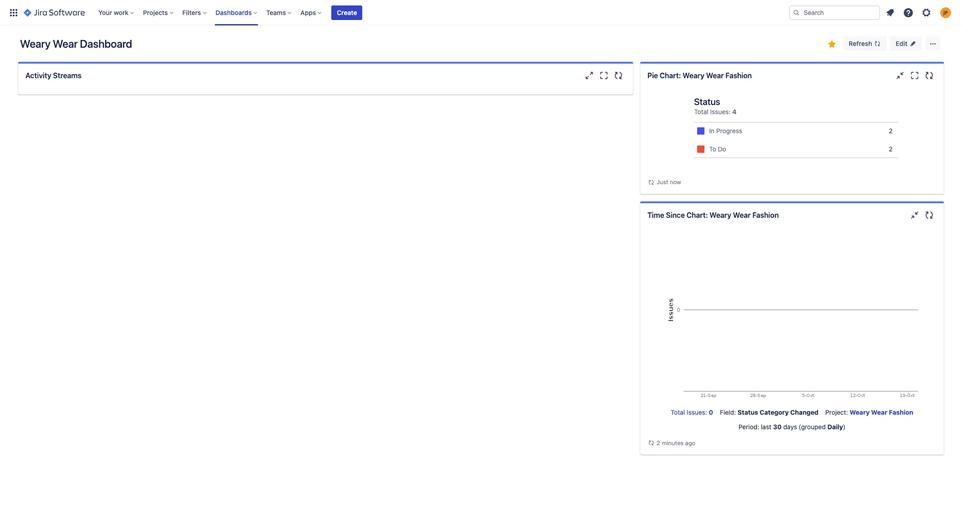 Task type: vqa. For each thing, say whether or not it's contained in the screenshot.
the topmost An arrow curved in a circular way on the button that refreshes the dashboard icon
yes



Task type: describe. For each thing, give the bounding box(es) containing it.
in progress link
[[709, 127, 889, 136]]

help image
[[903, 7, 914, 18]]

0
[[709, 409, 713, 416]]

create button
[[332, 5, 363, 20]]

projects button
[[140, 5, 177, 20]]

pie chart: weary wear fashion
[[648, 71, 752, 80]]

an arrow curved in a circular way on the button that refreshes the dashboard image for time
[[648, 440, 655, 447]]

pie
[[648, 71, 658, 80]]

4
[[732, 108, 737, 116]]

now
[[670, 178, 681, 186]]

1 vertical spatial fashion
[[753, 211, 779, 219]]

refresh image
[[874, 40, 881, 47]]

issues: inside time since chart: weary wear fashion region
[[687, 409, 707, 416]]

streams
[[53, 71, 81, 80]]

in
[[709, 127, 715, 135]]

minimize pie chart: weary wear fashion image
[[895, 70, 906, 81]]

issues: inside status total issues: 4
[[710, 108, 731, 116]]

changed
[[790, 409, 819, 416]]

banner containing your work
[[0, 0, 962, 25]]

progress
[[716, 127, 742, 135]]

2 inside time since chart: weary wear fashion region
[[657, 439, 660, 447]]

weary up status total issues: 4
[[683, 71, 705, 80]]

apps
[[300, 8, 316, 16]]

0 horizontal spatial chart:
[[660, 71, 681, 80]]

weary wear fashion link
[[850, 409, 913, 416]]

status total issues: 4
[[694, 96, 737, 116]]

activity
[[25, 71, 51, 80]]

appswitcher icon image
[[8, 7, 19, 18]]

refresh pie chart: weary wear fashion image
[[924, 70, 935, 81]]

total inside time since chart: weary wear fashion region
[[671, 409, 685, 416]]

undefined generated chart image image
[[662, 227, 922, 400]]

total inside status total issues: 4
[[694, 108, 709, 116]]

wear inside region
[[871, 409, 888, 416]]

refresh button
[[843, 36, 887, 51]]

activity streams
[[25, 71, 81, 80]]

edit
[[896, 40, 908, 47]]

primary element
[[5, 0, 789, 25]]

more dashboard actions image
[[928, 38, 939, 49]]

your profile and settings image
[[940, 7, 951, 18]]

30
[[773, 423, 782, 431]]

refresh time since chart: weary wear fashion image
[[924, 210, 935, 221]]

status inside time since chart: weary wear fashion region
[[738, 409, 758, 416]]

dashboard
[[80, 37, 132, 50]]

search image
[[793, 9, 800, 16]]

ago
[[685, 439, 696, 447]]

time
[[648, 211, 664, 219]]

an arrow curved in a circular way on the button that refreshes the dashboard image for pie
[[648, 179, 655, 186]]

edit link
[[890, 36, 922, 51]]

period:
[[739, 423, 759, 431]]

star weary wear dashboard image
[[827, 39, 838, 50]]

projects
[[143, 8, 168, 16]]

do
[[718, 145, 726, 153]]

your work
[[98, 8, 128, 16]]



Task type: locate. For each thing, give the bounding box(es) containing it.
0 vertical spatial chart:
[[660, 71, 681, 80]]

2
[[889, 127, 893, 135], [889, 145, 893, 153], [657, 439, 660, 447]]

2 minutes ago
[[657, 439, 696, 447]]

1 vertical spatial 2
[[889, 145, 893, 153]]

2 for in progress
[[889, 127, 893, 135]]

2 an arrow curved in a circular way on the button that refreshes the dashboard image from the top
[[648, 440, 655, 447]]

in progress
[[709, 127, 742, 135]]

1 vertical spatial total
[[671, 409, 685, 416]]

dashboards button
[[213, 5, 261, 20]]

chart: right pie
[[660, 71, 681, 80]]

status
[[694, 96, 720, 107], [738, 409, 758, 416]]

chart:
[[660, 71, 681, 80], [687, 211, 708, 219]]

Search field
[[789, 5, 880, 20]]

1 horizontal spatial total
[[694, 108, 709, 116]]

0 horizontal spatial status
[[694, 96, 720, 107]]

teams button
[[264, 5, 295, 20]]

0 vertical spatial an arrow curved in a circular way on the button that refreshes the dashboard image
[[648, 179, 655, 186]]

project:
[[825, 409, 848, 416]]

0 horizontal spatial fashion
[[726, 71, 752, 80]]

maximize pie chart: weary wear fashion image
[[909, 70, 920, 81]]

edit icon image
[[909, 40, 917, 47]]

status down pie chart: weary wear fashion
[[694, 96, 720, 107]]

banner
[[0, 0, 962, 25]]

filters button
[[180, 5, 210, 20]]

notifications image
[[885, 7, 896, 18]]

settings image
[[921, 7, 932, 18]]

since
[[666, 211, 685, 219]]

jira software image
[[24, 7, 85, 18], [24, 7, 85, 18]]

your
[[98, 8, 112, 16]]

chart: right since
[[687, 211, 708, 219]]

time since chart: weary wear fashion
[[648, 211, 779, 219]]

2 horizontal spatial fashion
[[889, 409, 913, 416]]

issues: left 4
[[710, 108, 731, 116]]

0 vertical spatial status
[[694, 96, 720, 107]]

an arrow curved in a circular way on the button that refreshes the dashboard image inside pie chart: weary wear fashion region
[[648, 179, 655, 186]]

0 vertical spatial total
[[694, 108, 709, 116]]

just
[[657, 178, 668, 186]]

teams
[[266, 8, 286, 16]]

an arrow curved in a circular way on the button that refreshes the dashboard image inside time since chart: weary wear fashion region
[[648, 440, 655, 447]]

period: last 30 days (grouped daily )
[[739, 423, 846, 431]]

1 an arrow curved in a circular way on the button that refreshes the dashboard image from the top
[[648, 179, 655, 186]]

0 horizontal spatial issues:
[[687, 409, 707, 416]]

1 vertical spatial an arrow curved in a circular way on the button that refreshes the dashboard image
[[648, 440, 655, 447]]

maximize activity streams image
[[598, 70, 609, 81]]

your work button
[[96, 5, 138, 20]]

1 horizontal spatial chart:
[[687, 211, 708, 219]]

total up 2 minutes ago at bottom right
[[671, 409, 685, 416]]

2 for to do
[[889, 145, 893, 153]]

to
[[709, 145, 716, 153]]

2 vertical spatial 2
[[657, 439, 660, 447]]

weary right since
[[710, 211, 731, 219]]

0 vertical spatial fashion
[[726, 71, 752, 80]]

0 horizontal spatial total
[[671, 409, 685, 416]]

fashion
[[726, 71, 752, 80], [753, 211, 779, 219], [889, 409, 913, 416]]

total issues: 0 field: status category changed project: weary wear fashion
[[671, 409, 913, 416]]

wear
[[53, 37, 78, 50], [706, 71, 724, 80], [733, 211, 751, 219], [871, 409, 888, 416]]

an arrow curved in a circular way on the button that refreshes the dashboard image left the just in the top right of the page
[[648, 179, 655, 186]]

1 vertical spatial status
[[738, 409, 758, 416]]

create
[[337, 8, 357, 16]]

0 vertical spatial issues:
[[710, 108, 731, 116]]

0 vertical spatial 2
[[889, 127, 893, 135]]

category
[[760, 409, 789, 416]]

daily
[[828, 423, 843, 431]]

days
[[783, 423, 797, 431]]

field:
[[720, 409, 736, 416]]

issues: left 0 at the right of the page
[[687, 409, 707, 416]]

pie chart: weary wear fashion region
[[648, 87, 937, 187]]

just now
[[657, 178, 681, 186]]

weary right project:
[[850, 409, 870, 416]]

work
[[114, 8, 128, 16]]

(grouped
[[799, 423, 826, 431]]

1 horizontal spatial fashion
[[753, 211, 779, 219]]

dashboards
[[216, 8, 252, 16]]

to do link
[[709, 145, 889, 154]]

filters
[[182, 8, 201, 16]]

minimize time since chart: weary wear fashion image
[[909, 210, 920, 221]]

expand activity streams image
[[584, 70, 595, 81]]

1 horizontal spatial status
[[738, 409, 758, 416]]

total left 4
[[694, 108, 709, 116]]

issues:
[[710, 108, 731, 116], [687, 409, 707, 416]]

weary up activity
[[20, 37, 51, 50]]

time since chart: weary wear fashion region
[[648, 227, 937, 448]]

1 vertical spatial issues:
[[687, 409, 707, 416]]

refresh
[[849, 40, 872, 47]]

an arrow curved in a circular way on the button that refreshes the dashboard image
[[648, 179, 655, 186], [648, 440, 655, 447]]

to do
[[709, 145, 726, 153]]

an arrow curved in a circular way on the button that refreshes the dashboard image left the minutes
[[648, 440, 655, 447]]

)
[[843, 423, 846, 431]]

1 horizontal spatial issues:
[[710, 108, 731, 116]]

weary wear dashboard
[[20, 37, 132, 50]]

1 vertical spatial chart:
[[687, 211, 708, 219]]

2 vertical spatial fashion
[[889, 409, 913, 416]]

status up period:
[[738, 409, 758, 416]]

minutes
[[662, 439, 684, 447]]

fashion inside region
[[889, 409, 913, 416]]

refresh activity streams image
[[613, 70, 624, 81]]

last
[[761, 423, 772, 431]]

apps button
[[298, 5, 325, 20]]

weary
[[20, 37, 51, 50], [683, 71, 705, 80], [710, 211, 731, 219], [850, 409, 870, 416]]

total
[[694, 108, 709, 116], [671, 409, 685, 416]]

status inside status total issues: 4
[[694, 96, 720, 107]]

weary inside region
[[850, 409, 870, 416]]



